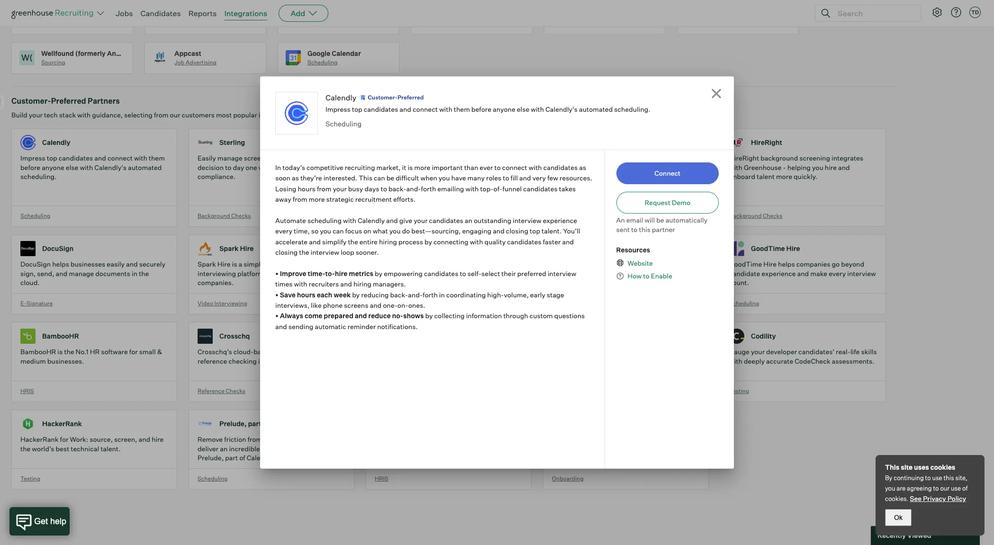 Task type: locate. For each thing, give the bounding box(es) containing it.
by inside "spark hire is a simple and affordable video interviewing platform used by 4,000+ companies."
[[282, 270, 290, 278]]

1 vertical spatial and-
[[408, 291, 423, 299]]

a inside "spark hire is a simple and affordable video interviewing platform used by 4,000+ companies."
[[239, 260, 242, 268]]

your inside in today's competitive recruiting market, it is more important than ever to connect with candidates as soon as they're interested. this can be difficult when you have many roles to fill and very few resources. losing hours from your busy days to back-and-forth emailing with top-of-funnel candidates takes away from more strategic recruitment efforts.
[[333, 185, 347, 193]]

candidates up deep at the left top of page
[[453, 154, 488, 162]]

codecheck
[[795, 357, 831, 365]]

a great candidate experience helps you hire the best talent - great onboarding ensures you retain them.
[[552, 436, 699, 462]]

0 vertical spatial before
[[472, 105, 492, 113]]

of inside make better talent decisions with a comprehensive suite of scientifically validated assessments.
[[441, 270, 447, 278]]

from right away
[[293, 195, 307, 204]]

connect inside in today's competitive recruiting market, it is more important than ever to connect with candidates as soon as they're interested. this can be difficult when you have many roles to fill and very few resources. losing hours from your busy days to back-and-forth emailing with top-of-funnel candidates takes away from more strategic recruitment efforts.
[[503, 164, 528, 172]]

0 horizontal spatial manage
[[69, 270, 94, 278]]

helping
[[788, 163, 811, 172]]

back- inside by reducing back-and-forth in coordinating high-volume, early stage interviews, like phone screens and one-on-ones.
[[390, 291, 408, 299]]

0 horizontal spatial an
[[220, 445, 228, 453]]

talent down background
[[757, 173, 775, 181]]

candidates down grayscale
[[568, 260, 602, 268]]

testing down world's
[[20, 475, 40, 483]]

by down 'best—sourcing,'
[[425, 238, 432, 246]]

& inside bamboohr is the no.1 hr software for small & medium businesses.
[[157, 348, 162, 356]]

great down greenhouse onboarding
[[591, 445, 608, 453]]

gauge your developer candidates' real-life skills with deeply accurate codecheck assessments.
[[730, 348, 878, 365]]

1 horizontal spatial manage
[[218, 154, 243, 162]]

platform inside "spark hire is a simple and affordable video interviewing platform used by 4,000+ companies."
[[238, 270, 264, 278]]

0 vertical spatial back-
[[389, 185, 407, 193]]

an down friction
[[220, 445, 228, 453]]

1 vertical spatial onboarding
[[609, 445, 645, 453]]

a up self-
[[479, 260, 482, 268]]

2 horizontal spatial testing
[[730, 388, 750, 395]]

sourcing inside hireflow sourcing
[[308, 20, 332, 27]]

e-signature
[[20, 300, 53, 307]]

background for hireright background screening integrates with greenhouse - helping you hire and onboard talent more quickly.
[[730, 212, 762, 219]]

1 vertical spatial forth
[[423, 291, 438, 299]]

sourcing inside wellfound (formerly angellist talent) sourcing
[[41, 59, 65, 66]]

0 horizontal spatial this
[[359, 174, 373, 182]]

1 vertical spatial interviewing
[[214, 300, 247, 307]]

0 horizontal spatial -
[[587, 445, 590, 453]]

this up by
[[886, 464, 900, 472]]

of up have at the left of page
[[454, 163, 460, 172]]

more up when
[[415, 164, 431, 172]]

hackerrank inside hackerrank for work: source, screen, and hire the world's best technical talent.
[[20, 436, 59, 444]]

scheduling inside the google calendar scheduling
[[308, 59, 338, 66]]

remove friction from interview scheduling and deliver an incredible candidate experience with prelude, part of calendly.
[[198, 436, 343, 462]]

checks right reference
[[226, 388, 246, 395]]

screen, right "source,"
[[114, 436, 137, 444]]

manage inside docusign helps businesses easily and securely sign, send, and manage documents in the cloud.
[[69, 270, 94, 278]]

background checks for easily manage screening and onboarding from decision to day one with greater efficiency and compliance.
[[198, 212, 251, 219]]

your inside gauge your developer candidates' real-life skills with deeply accurate codecheck assessments.
[[752, 348, 765, 356]]

and inside goodtime hire helps companies go beyond candidate experience and make every interview count.
[[798, 270, 810, 278]]

1 horizontal spatial can
[[374, 174, 385, 182]]

a left simple
[[239, 260, 242, 268]]

1 horizontal spatial assessments.
[[832, 357, 875, 365]]

and inside text candidates and automate a white glove candidate experience in greenhouse.
[[603, 260, 615, 268]]

assessments. inside make better talent decisions with a comprehensive suite of scientifically validated assessments.
[[375, 279, 418, 287]]

goodtime for goodtime hire helps companies go beyond candidate experience and make every interview count.
[[730, 260, 763, 268]]

goodtime for goodtime hire
[[752, 245, 786, 253]]

to inside an email will be automatically sent to this partner
[[632, 225, 638, 234]]

2 • from the top
[[276, 291, 279, 299]]

spark inside "spark hire is a simple and affordable video interviewing platform used by 4,000+ companies."
[[198, 260, 216, 268]]

can up days
[[374, 174, 385, 182]]

- down background
[[784, 163, 787, 172]]

white
[[653, 260, 670, 268]]

reference checks
[[198, 388, 246, 395]]

analytics
[[618, 182, 646, 190]]

use down cookies
[[933, 475, 943, 482]]

1 horizontal spatial our
[[941, 485, 950, 493]]

and- down difficult
[[407, 185, 421, 193]]

manage up 'day'
[[218, 154, 243, 162]]

to left 'day'
[[225, 163, 232, 172]]

• left always
[[276, 312, 279, 320]]

important
[[432, 164, 463, 172]]

on down data
[[637, 163, 645, 172]]

0 horizontal spatial helps
[[52, 260, 69, 268]]

hiring inside by empowering candidates to self-select their preferred interview times with recruiters and hiring managers.
[[354, 280, 372, 288]]

a left job
[[578, 348, 581, 356]]

scheduling inside remove friction from interview scheduling and deliver an incredible candidate experience with prelude, part of calendly.
[[294, 436, 328, 444]]

0 horizontal spatial every
[[276, 227, 293, 235]]

part inside remove friction from interview scheduling and deliver an incredible candidate experience with prelude, part of calendly.
[[225, 454, 238, 462]]

0 vertical spatial hireright
[[752, 139, 783, 147]]

focus
[[345, 227, 362, 235]]

background checks up goodtime hire
[[730, 212, 783, 219]]

helps inside a great candidate experience helps you hire the best talent - great onboarding ensures you retain them.
[[645, 436, 661, 444]]

0 vertical spatial more
[[415, 164, 431, 172]]

checks for easily manage screening and onboarding from decision to day one with greater efficiency and compliance.
[[231, 212, 251, 219]]

sourcing link
[[678, 3, 811, 42]]

0 horizontal spatial automatically
[[375, 163, 417, 172]]

policy
[[948, 495, 967, 503]]

your up strategic
[[333, 185, 347, 193]]

competitive
[[307, 164, 344, 172]]

0 vertical spatial an
[[465, 217, 473, 225]]

is right it
[[408, 164, 413, 172]]

screening inside hireright background screening integrates with greenhouse - helping you hire and onboard talent more quickly.
[[800, 154, 831, 162]]

can inside automate scheduling with calendly and give your candidates an outstanding interview experience every time, so you can focus on what you do best—sourcing, engaging and closing top talent. you'll accelerate and simplify the entire hiring process by connecting with quality candidates faster and closing the interview loop sooner.
[[333, 227, 344, 235]]

to left ai
[[495, 164, 501, 172]]

bamboohr up businesses.
[[42, 333, 79, 341]]

interview down the prelude, part of calendly
[[264, 436, 292, 444]]

assessments. for comprehensive
[[375, 279, 418, 287]]

is down spark hire
[[232, 260, 237, 268]]

testing down deeply
[[730, 388, 750, 395]]

decision
[[198, 163, 224, 172]]

by down "make"
[[375, 270, 383, 278]]

and- up ones.
[[408, 291, 423, 299]]

goodtime inside goodtime hire helps companies go beyond candidate experience and make every interview count.
[[730, 260, 763, 268]]

1 vertical spatial connect
[[108, 154, 133, 162]]

(formerly
[[75, 49, 106, 57]]

by empowering candidates to self-select their preferred interview times with recruiters and hiring managers.
[[276, 270, 577, 288]]

onboarding down retain
[[552, 475, 584, 483]]

1 vertical spatial on
[[364, 227, 372, 235]]

0 vertical spatial testing
[[375, 300, 395, 307]]

google calendar scheduling
[[308, 49, 361, 66]]

customer- for customer-preferred
[[368, 94, 398, 101]]

recruitment inside gem recruitment marketing
[[41, 20, 74, 27]]

background checks
[[198, 212, 251, 219], [730, 212, 783, 219]]

2 background checks from the left
[[730, 212, 783, 219]]

3 • from the top
[[276, 312, 279, 320]]

candidates
[[364, 105, 398, 113], [59, 154, 93, 162], [453, 154, 488, 162], [544, 164, 578, 172], [524, 185, 558, 193], [429, 217, 464, 225], [508, 238, 542, 246], [568, 260, 602, 268], [424, 270, 459, 278]]

1 horizontal spatial onboarding
[[609, 445, 645, 453]]

criteria
[[397, 245, 421, 253]]

platform inside crosschq's cloud-based platform brings reference checking into the 21st century.
[[274, 348, 301, 356]]

0 vertical spatial this
[[639, 225, 651, 234]]

video interviewing link
[[544, 3, 678, 42]]

you right so
[[320, 227, 331, 235]]

hiring down 'what'
[[379, 238, 397, 246]]

experience inside remove friction from interview scheduling and deliver an incredible candidate experience with prelude, part of calendly.
[[294, 445, 328, 453]]

candidates inside text candidates and automate a white glove candidate experience in greenhouse.
[[568, 260, 602, 268]]

checks up goodtime hire
[[763, 212, 783, 219]]

automatically inside an email will be automatically sent to this partner
[[666, 216, 708, 224]]

candidates inside by empowering candidates to self-select their preferred interview times with recruiters and hiring managers.
[[424, 270, 459, 278]]

scheduling inside automate scheduling with calendly and give your candidates an outstanding interview experience every time, so you can focus on what you do best—sourcing, engaging and closing top talent. you'll accelerate and simplify the entire hiring process by connecting with quality candidates faster and closing the interview loop sooner.
[[308, 217, 342, 225]]

you
[[813, 163, 824, 172], [439, 174, 450, 182], [320, 227, 331, 235], [390, 227, 401, 235], [663, 436, 674, 444], [673, 445, 684, 453], [886, 485, 896, 493]]

helps down goodtime hire
[[779, 260, 796, 268]]

prelude,
[[220, 420, 247, 428], [198, 454, 224, 462]]

our inside by continuing to use this site, you are agreeing to our use of cookies.
[[941, 485, 950, 493]]

1 • from the top
[[276, 270, 279, 278]]

0 horizontal spatial talent
[[414, 260, 432, 268]]

and
[[400, 105, 412, 113], [94, 154, 106, 162], [276, 154, 288, 162], [425, 154, 437, 162], [329, 163, 340, 172], [552, 163, 564, 172], [839, 163, 851, 172], [520, 174, 531, 182], [386, 217, 398, 225], [493, 227, 505, 235], [309, 238, 321, 246], [563, 238, 574, 246], [126, 260, 138, 268], [266, 260, 278, 268], [603, 260, 615, 268], [56, 270, 67, 278], [798, 270, 810, 278], [341, 280, 352, 288], [370, 302, 382, 310], [355, 312, 367, 320], [276, 323, 287, 331], [139, 436, 150, 444], [329, 436, 341, 444]]

of up remove friction from interview scheduling and deliver an incredible candidate experience with prelude, part of calendly.
[[263, 420, 269, 428]]

goodtime
[[752, 245, 786, 253], [730, 260, 763, 268]]

is
[[408, 164, 413, 172], [232, 260, 237, 268], [58, 348, 63, 356], [571, 348, 576, 356]]

calendly up 'what'
[[358, 217, 385, 225]]

an
[[617, 216, 625, 224]]

• left save on the left of page
[[276, 291, 279, 299]]

work:
[[70, 436, 88, 444]]

hire up simple
[[240, 245, 254, 253]]

0 vertical spatial use
[[933, 475, 943, 482]]

text
[[552, 260, 566, 268]]

anyone
[[493, 105, 516, 113], [42, 163, 64, 172]]

be inside an email will be automatically sent to this partner
[[657, 216, 665, 224]]

1 horizontal spatial be
[[657, 216, 665, 224]]

1 vertical spatial our
[[941, 485, 950, 493]]

request
[[645, 199, 671, 207]]

1 horizontal spatial connect
[[413, 105, 438, 113]]

notifications.
[[378, 323, 418, 331]]

criteria corp
[[397, 245, 438, 253]]

make
[[811, 270, 828, 278]]

forth down when
[[421, 185, 436, 193]]

manage down businesses
[[69, 270, 94, 278]]

0 vertical spatial anyone
[[493, 105, 516, 113]]

times
[[276, 280, 293, 288]]

2 vertical spatial talent
[[568, 445, 585, 453]]

1 horizontal spatial use
[[952, 485, 962, 493]]

screen, up it
[[401, 154, 423, 162]]

from up incredible
[[248, 436, 262, 444]]

by for • save hours each week
[[352, 291, 360, 299]]

0 vertical spatial spark
[[220, 245, 239, 253]]

0 vertical spatial our
[[170, 111, 180, 119]]

hire for goodtime hire helps companies go beyond candidate experience and make every interview count.
[[764, 260, 777, 268]]

hire inside hireright background screening integrates with greenhouse - helping you hire and onboard talent more quickly.
[[825, 163, 837, 172]]

faster
[[543, 238, 561, 246]]

0 vertical spatial onboarding
[[289, 154, 325, 162]]

customer- for customer-preferred partners
[[11, 96, 51, 106]]

bamboohr for bamboohr is the no.1 hr software for small & medium businesses.
[[20, 348, 56, 356]]

can up simplify
[[333, 227, 344, 235]]

0 horizontal spatial &
[[157, 348, 162, 356]]

is inside bamboohr is the no.1 hr software for small & medium businesses.
[[58, 348, 63, 356]]

Search text field
[[836, 6, 913, 20]]

hire inside hackerrank for work: source, screen, and hire the world's best technical talent.
[[152, 436, 164, 444]]

medium
[[20, 357, 46, 365]]

beautiful,
[[552, 182, 582, 190]]

your left tech
[[29, 111, 43, 119]]

candidates up 'best—sourcing,'
[[429, 217, 464, 225]]

of down incredible
[[240, 454, 245, 462]]

1 horizontal spatial part
[[248, 420, 262, 428]]

onboarding
[[615, 420, 653, 428], [552, 475, 584, 483]]

calendly.
[[247, 454, 276, 462]]

1 vertical spatial before
[[20, 163, 40, 172]]

on-
[[398, 302, 409, 310]]

continuing
[[894, 475, 925, 482]]

1 vertical spatial hris
[[20, 388, 34, 395]]

0 vertical spatial them
[[454, 105, 470, 113]]

1 horizontal spatial top
[[352, 105, 363, 113]]

partners
[[88, 96, 120, 106]]

impress down build
[[20, 154, 45, 162]]

calendly inside automate scheduling with calendly and give your candidates an outstanding interview experience every time, so you can focus on what you do best—sourcing, engaging and closing top talent. you'll accelerate and simplify the entire hiring process by connecting with quality candidates faster and closing the interview loop sooner.
[[358, 217, 385, 225]]

0 vertical spatial else
[[517, 105, 530, 113]]

automatically inside source, screen, and rank candidates automatically with power of deep learning ai
[[375, 163, 417, 172]]

1 vertical spatial assessments.
[[832, 357, 875, 365]]

incredible
[[229, 445, 260, 453]]

0 horizontal spatial screen,
[[114, 436, 137, 444]]

more inside hireright background screening integrates with greenhouse - helping you hire and onboard talent more quickly.
[[777, 173, 793, 181]]

automatically down source, at top
[[375, 163, 417, 172]]

customer-
[[368, 94, 398, 101], [11, 96, 51, 106]]

platform up 21st
[[274, 348, 301, 356]]

spark for spark hire
[[220, 245, 239, 253]]

0 vertical spatial goodtime
[[752, 245, 786, 253]]

1 vertical spatial automatically
[[666, 216, 708, 224]]

simplify
[[322, 238, 347, 246]]

and inside the by collecting information through custom questions and sending automatic reminder notifications.
[[276, 323, 287, 331]]

goodtime up goodtime hire helps companies go beyond candidate experience and make every interview count.
[[752, 245, 786, 253]]

0 horizontal spatial recruitment
[[41, 20, 74, 27]]

2 horizontal spatial connect
[[503, 164, 528, 172]]

1 vertical spatial scheduling.
[[20, 173, 57, 181]]

0 horizontal spatial can
[[333, 227, 344, 235]]

candidate inside a great candidate experience helps you hire the best talent - great onboarding ensures you retain them.
[[576, 436, 607, 444]]

for right kanban
[[597, 191, 606, 199]]

onboarding up a great candidate experience helps you hire the best talent - great onboarding ensures you retain them.
[[615, 420, 653, 428]]

be inside in today's competitive recruiting market, it is more important than ever to connect with candidates as soon as they're interested. this can be difficult when you have many roles to fill and very few resources. losing hours from your busy days to back-and-forth emailing with top-of-funnel candidates takes away from more strategic recruitment efforts.
[[387, 174, 395, 182]]

1 vertical spatial recruitment
[[552, 212, 586, 219]]

1 vertical spatial this
[[944, 475, 955, 482]]

decisions
[[433, 260, 463, 268]]

0 horizontal spatial best
[[56, 445, 69, 453]]

0 horizontal spatial be
[[387, 174, 395, 182]]

automatically
[[375, 163, 417, 172], [666, 216, 708, 224]]

0 horizontal spatial spark
[[198, 260, 216, 268]]

stack
[[59, 111, 76, 119]]

hire up companies in the right of the page
[[787, 245, 801, 253]]

businesses.
[[47, 357, 84, 365]]

fill
[[511, 174, 518, 182]]

recruitment up "you'll"
[[552, 212, 586, 219]]

hired is a job opportunity marketplace created specifically for tech talent.
[[552, 348, 696, 365]]

hire for spark hire is a simple and affordable video interviewing platform used by 4,000+ companies.
[[218, 260, 231, 268]]

background for easily manage screening and onboarding from decision to day one with greater efficiency and compliance.
[[198, 212, 230, 219]]

hireright for hireright
[[752, 139, 783, 147]]

manage inside easily manage screening and onboarding from decision to day one with greater efficiency and compliance.
[[218, 154, 243, 162]]

this inside in today's competitive recruiting market, it is more important than ever to connect with candidates as soon as they're interested. this can be difficult when you have many roles to fill and very few resources. losing hours from your busy days to back-and-forth emailing with top-of-funnel candidates takes away from more strategic recruitment efforts.
[[359, 174, 373, 182]]

greenhouse inside unleash your greenhouse data with talentwall and see what's really going on in your pipeline. combine visual candidate management with beautiful, automated analytics dashboards. think kanban for recruiting!
[[594, 154, 632, 162]]

0 horizontal spatial video interviewing
[[198, 300, 247, 307]]

texting right |
[[611, 245, 636, 253]]

testing for hackerrank for work: source, screen, and hire the world's best technical talent.
[[20, 475, 40, 483]]

0 horizontal spatial onboarding
[[552, 475, 584, 483]]

of down site,
[[963, 485, 968, 493]]

more down helping
[[777, 173, 793, 181]]

best inside hackerrank for work: source, screen, and hire the world's best technical talent.
[[56, 445, 69, 453]]

talent. inside hackerrank for work: source, screen, and hire the world's best technical talent.
[[101, 445, 121, 453]]

1 vertical spatial calendly's
[[95, 163, 127, 172]]

1 horizontal spatial platform
[[274, 348, 301, 356]]

by
[[886, 475, 893, 482]]

and inside hackerrank for work: source, screen, and hire the world's best technical talent.
[[139, 436, 150, 444]]

screen,
[[401, 154, 423, 162], [114, 436, 137, 444]]

0 horizontal spatial this
[[639, 225, 651, 234]]

businesses
[[71, 260, 105, 268]]

candidates inside source, screen, and rank candidates automatically with power of deep learning ai
[[453, 154, 488, 162]]

improve
[[280, 270, 307, 278]]

0 vertical spatial automated
[[579, 105, 613, 113]]

automated
[[579, 105, 613, 113], [128, 163, 162, 172], [583, 182, 617, 190]]

0 horizontal spatial impress top candidates and connect with them before anyone else with calendly's automated scheduling.
[[20, 154, 165, 181]]

and inside by reducing back-and-forth in coordinating high-volume, early stage interviews, like phone screens and one-on-ones.
[[370, 302, 382, 310]]

background inside 'checkr background checks'
[[174, 20, 207, 27]]

in left how
[[620, 270, 626, 278]]

candidate up them.
[[576, 436, 607, 444]]

& left email
[[622, 212, 627, 219]]

skills
[[862, 348, 878, 356]]

2 vertical spatial testing
[[20, 475, 40, 483]]

recently
[[878, 532, 907, 540]]

our up see privacy policy link
[[941, 485, 950, 493]]

helps up send,
[[52, 260, 69, 268]]

candidate inside unleash your greenhouse data with talentwall and see what's really going on in your pipeline. combine visual candidate management with beautiful, automated analytics dashboards. think kanban for recruiting!
[[601, 173, 632, 181]]

hire inside goodtime hire helps companies go beyond candidate experience and make every interview count.
[[764, 260, 777, 268]]

the inside docusign helps businesses easily and securely sign, send, and manage documents in the cloud.
[[139, 270, 149, 278]]

hackerrank for hackerrank for work: source, screen, and hire the world's best technical talent.
[[20, 436, 59, 444]]

1 vertical spatial bamboohr
[[20, 348, 56, 356]]

and inside remove friction from interview scheduling and deliver an incredible candidate experience with prelude, part of calendly.
[[329, 436, 341, 444]]

beyond
[[842, 260, 865, 268]]

docusign
[[42, 245, 74, 253], [20, 260, 51, 268]]

every down go
[[829, 270, 847, 278]]

1 vertical spatial hiring
[[354, 280, 372, 288]]

0 vertical spatial talent
[[757, 173, 775, 181]]

2 best from the left
[[552, 445, 566, 453]]

of-
[[494, 185, 503, 193]]

• for by reducing back-and-forth in coordinating high-volume, early stage interviews, like phone screens and one-on-ones.
[[276, 291, 279, 299]]

prelude, down deliver
[[198, 454, 224, 462]]

• up times
[[276, 270, 279, 278]]

the inside crosschq's cloud-based platform brings reference checking into the 21st century.
[[272, 357, 282, 365]]

back- inside in today's competitive recruiting market, it is more important than ever to connect with candidates as soon as they're interested. this can be difficult when you have many roles to fill and very few resources. losing hours from your busy days to back-and-forth emailing with top-of-funnel candidates takes away from more strategic recruitment efforts.
[[389, 185, 407, 193]]

of down decisions
[[441, 270, 447, 278]]

1 vertical spatial more
[[777, 173, 793, 181]]

1 horizontal spatial &
[[622, 212, 627, 219]]

talent inside make better talent decisions with a comprehensive suite of scientifically validated assessments.
[[414, 260, 432, 268]]

automation
[[644, 245, 682, 253]]

an inside remove friction from interview scheduling and deliver an incredible candidate experience with prelude, part of calendly.
[[220, 445, 228, 453]]

candidate up count.
[[730, 270, 761, 278]]

greenhouse recruiting image
[[11, 8, 97, 19]]

codility
[[752, 333, 777, 341]]

goodtime up count.
[[730, 260, 763, 268]]

hours inside in today's competitive recruiting market, it is more important than ever to connect with candidates as soon as they're interested. this can be difficult when you have many roles to fill and very few resources. losing hours from your busy days to back-and-forth emailing with top-of-funnel candidates takes away from more strategic recruitment efforts.
[[298, 185, 316, 193]]

docusign for docusign helps businesses easily and securely sign, send, and manage documents in the cloud.
[[20, 260, 51, 268]]

1 horizontal spatial as
[[580, 164, 587, 172]]

an
[[465, 217, 473, 225], [220, 445, 228, 453]]

talent. up faster
[[542, 227, 562, 235]]

• for by collecting information through custom questions and sending automatic reminder notifications.
[[276, 312, 279, 320]]

with inside hireright background screening integrates with greenhouse - helping you hire and onboard talent more quickly.
[[730, 163, 743, 172]]

docusign up sign,
[[20, 260, 51, 268]]

1 vertical spatial hackerrank
[[20, 436, 59, 444]]

part up incredible
[[248, 420, 262, 428]]

securely
[[139, 260, 166, 268]]

reduce
[[369, 312, 391, 320]]

1 horizontal spatial else
[[517, 105, 530, 113]]

closing down accelerate
[[276, 249, 298, 257]]

best up retain
[[552, 445, 566, 453]]

background down "onboard"
[[730, 212, 762, 219]]

1 vertical spatial prelude,
[[198, 454, 224, 462]]

1 vertical spatial can
[[333, 227, 344, 235]]

think
[[552, 191, 570, 199]]

0 vertical spatial bamboohr
[[42, 333, 79, 341]]

configure image
[[932, 7, 944, 18]]

market,
[[377, 164, 401, 172]]

process
[[399, 238, 423, 246]]

connect link
[[617, 163, 719, 184]]

experience inside a great candidate experience helps you hire the best talent - great onboarding ensures you retain them.
[[609, 436, 643, 444]]

greenhouse down background
[[744, 163, 782, 172]]

0 vertical spatial docusign
[[42, 245, 74, 253]]

screening up one
[[244, 154, 275, 162]]

your
[[29, 111, 43, 119], [579, 154, 593, 162], [653, 163, 667, 172], [333, 185, 347, 193], [414, 217, 428, 225], [752, 348, 765, 356]]

2 vertical spatial connect
[[503, 164, 528, 172]]

the inside bamboohr is the no.1 hr software for small & medium businesses.
[[64, 348, 74, 356]]

in right documents
[[132, 270, 138, 278]]

1 horizontal spatial calendly's
[[546, 105, 578, 113]]

background checks for hireright background screening integrates with greenhouse - helping you hire and onboard talent more quickly.
[[730, 212, 783, 219]]

automatically down demo
[[666, 216, 708, 224]]

screen, inside source, screen, and rank candidates automatically with power of deep learning ai
[[401, 154, 423, 162]]

hireright for hireright background screening integrates with greenhouse - helping you hire and onboard talent more quickly.
[[730, 154, 760, 162]]

greenhouse up really
[[594, 154, 632, 162]]

see
[[911, 495, 922, 503]]

hired
[[552, 348, 570, 356]]

0 horizontal spatial customer-
[[11, 96, 51, 106]]

guidance,
[[92, 111, 123, 119]]

from inside remove friction from interview scheduling and deliver an incredible candidate experience with prelude, part of calendly.
[[248, 436, 262, 444]]

candidates
[[141, 9, 181, 18]]

candidates down stack
[[59, 154, 93, 162]]

2 screening from the left
[[800, 154, 831, 162]]

0 horizontal spatial anyone
[[42, 163, 64, 172]]

talent.
[[615, 357, 637, 365]]

greenhouse up them.
[[574, 420, 613, 428]]

with inside remove friction from interview scheduling and deliver an incredible candidate experience with prelude, part of calendly.
[[330, 445, 343, 453]]

century.
[[297, 357, 323, 365]]

0 vertical spatial part
[[248, 420, 262, 428]]

talent up suite
[[414, 260, 432, 268]]

add
[[291, 9, 305, 18]]

docusign inside docusign helps businesses easily and securely sign, send, and manage documents in the cloud.
[[20, 260, 51, 268]]

& up website
[[637, 245, 642, 253]]

uses
[[915, 464, 930, 472]]

1 horizontal spatial every
[[829, 270, 847, 278]]

0 vertical spatial •
[[276, 270, 279, 278]]

helps inside docusign helps businesses easily and securely sign, send, and manage documents in the cloud.
[[52, 260, 69, 268]]

1 horizontal spatial preferred
[[398, 94, 424, 101]]

1 vertical spatial -
[[587, 445, 590, 453]]

to up privacy
[[934, 485, 940, 493]]

by inside by reducing back-and-forth in coordinating high-volume, early stage interviews, like phone screens and one-on-ones.
[[352, 291, 360, 299]]

come
[[305, 312, 323, 320]]

as up visual
[[580, 164, 587, 172]]

testing down reducing
[[375, 300, 395, 307]]

1 best from the left
[[56, 445, 69, 453]]

for left small
[[129, 348, 138, 356]]

1 background checks from the left
[[198, 212, 251, 219]]

1 screening from the left
[[244, 154, 275, 162]]

hire inside a great candidate experience helps you hire the best talent - great onboarding ensures you retain them.
[[676, 436, 688, 444]]

candidate inside goodtime hire helps companies go beyond candidate experience and make every interview count.
[[730, 270, 761, 278]]

so
[[311, 227, 319, 235]]

0 horizontal spatial hiring
[[354, 280, 372, 288]]

this down cookies
[[944, 475, 955, 482]]

0 vertical spatial closing
[[506, 227, 529, 235]]

onboarding up efficiency
[[289, 154, 325, 162]]

docusign for docusign
[[42, 245, 74, 253]]

greenhouse.
[[628, 270, 667, 278]]

back- up efforts. at the top left
[[389, 185, 407, 193]]

hris link
[[411, 3, 544, 42], [366, 410, 543, 498]]



Task type: describe. For each thing, give the bounding box(es) containing it.
will
[[645, 216, 655, 224]]

quickly.
[[794, 173, 818, 181]]

prelude, inside remove friction from interview scheduling and deliver an incredible candidate experience with prelude, part of calendly.
[[198, 454, 224, 462]]

every inside automate scheduling with calendly and give your candidates an outstanding interview experience every time, so you can focus on what you do best—sourcing, engaging and closing top talent. you'll accelerate and simplify the entire hiring process by connecting with quality candidates faster and closing the interview loop sooner.
[[276, 227, 293, 235]]

in
[[276, 164, 281, 172]]

1 vertical spatial automated
[[128, 163, 162, 172]]

losing
[[276, 185, 297, 193]]

information
[[466, 312, 502, 320]]

talent inside hireright background screening integrates with greenhouse - helping you hire and onboard talent more quickly.
[[757, 173, 775, 181]]

checkr background checks
[[174, 10, 228, 27]]

1 vertical spatial video
[[198, 300, 213, 307]]

the inside a great candidate experience helps you hire the best talent - great onboarding ensures you retain them.
[[689, 436, 699, 444]]

and inside "spark hire is a simple and affordable video interviewing platform used by 4,000+ companies."
[[266, 260, 278, 268]]

managers.
[[373, 280, 406, 288]]

checks for crosschq's cloud-based platform brings reference checking into the 21st century.
[[226, 388, 246, 395]]

roles
[[487, 174, 502, 182]]

top-
[[481, 185, 494, 193]]

hireflow
[[308, 10, 335, 18]]

see privacy policy
[[911, 495, 967, 503]]

0 horizontal spatial closing
[[276, 249, 298, 257]]

each
[[317, 291, 333, 299]]

candidate inside text candidates and automate a white glove candidate experience in greenhouse.
[[552, 270, 583, 278]]

screening for one
[[244, 154, 275, 162]]

is inside in today's competitive recruiting market, it is more important than ever to connect with candidates as soon as they're interested. this can be difficult when you have many roles to fill and very few resources. losing hours from your busy days to back-and-forth emailing with top-of-funnel candidates takes away from more strategic recruitment efforts.
[[408, 164, 413, 172]]

used
[[265, 270, 281, 278]]

preferred for customer-preferred partners
[[51, 96, 86, 106]]

testing for make better talent decisions with a comprehensive suite of scientifically validated assessments.
[[375, 300, 395, 307]]

0 horizontal spatial impress
[[20, 154, 45, 162]]

2 horizontal spatial hris
[[441, 20, 455, 27]]

and inside source, screen, and rank candidates automatically with power of deep learning ai
[[425, 154, 437, 162]]

glove
[[671, 260, 688, 268]]

website
[[628, 259, 653, 267]]

remove
[[198, 436, 223, 444]]

candidates down 'unleash'
[[544, 164, 578, 172]]

scheduling for goodtime hire helps companies go beyond candidate experience and make every interview count.
[[730, 300, 760, 307]]

1 horizontal spatial video interviewing
[[574, 20, 624, 27]]

to inside by empowering candidates to self-select their preferred interview times with recruiters and hiring managers.
[[460, 270, 466, 278]]

by for • improve time-to-hire metrics
[[375, 270, 383, 278]]

analytics
[[628, 212, 653, 219]]

scheduling for remove friction from interview scheduling and deliver an incredible candidate experience with prelude, part of calendly.
[[198, 475, 228, 483]]

interview right outstanding
[[513, 217, 542, 225]]

you left do
[[390, 227, 401, 235]]

candidates link
[[141, 9, 181, 18]]

cloud.
[[20, 279, 40, 287]]

0 vertical spatial interviewing
[[591, 20, 624, 27]]

crosschq
[[220, 333, 250, 341]]

recruiting
[[345, 164, 375, 172]]

demo
[[672, 199, 691, 207]]

assessments. for skills
[[832, 357, 875, 365]]

quality
[[485, 238, 506, 246]]

forth inside by reducing back-and-forth in coordinating high-volume, early stage interviews, like phone screens and one-on-ones.
[[423, 291, 438, 299]]

2 vertical spatial more
[[309, 195, 325, 204]]

suite
[[424, 270, 440, 278]]

grayscale
[[574, 245, 606, 253]]

1 horizontal spatial them
[[454, 105, 470, 113]]

background
[[761, 154, 799, 162]]

of inside source, screen, and rank candidates automatically with power of deep learning ai
[[454, 163, 460, 172]]

on inside unleash your greenhouse data with talentwall and see what's really going on in your pipeline. combine visual candidate management with beautiful, automated analytics dashboards. think kanban for recruiting!
[[637, 163, 645, 172]]

scheduling. inside the impress top candidates and connect with them before anyone else with calendly's automated scheduling.
[[20, 173, 57, 181]]

candidate texting
[[552, 300, 601, 307]]

1 vertical spatial anyone
[[42, 163, 64, 172]]

interview inside by empowering candidates to self-select their preferred interview times with recruiters and hiring managers.
[[548, 270, 577, 278]]

interview inside remove friction from interview scheduling and deliver an incredible candidate experience with prelude, part of calendly.
[[264, 436, 292, 444]]

0 vertical spatial as
[[580, 164, 587, 172]]

and- inside by reducing back-and-forth in coordinating high-volume, early stage interviews, like phone screens and one-on-ones.
[[408, 291, 423, 299]]

talent inside a great candidate experience helps you hire the best talent - great onboarding ensures you retain them.
[[568, 445, 585, 453]]

hire for goodtime hire
[[787, 245, 801, 253]]

hackerrank for work: source, screen, and hire the world's best technical talent.
[[20, 436, 164, 453]]

checkr
[[174, 10, 198, 18]]

pipeline.
[[669, 163, 695, 172]]

1 horizontal spatial texting
[[611, 245, 636, 253]]

build your tech stack with guidance, selecting from our customers most popular integrations.
[[11, 111, 298, 119]]

very
[[533, 174, 546, 182]]

on inside automate scheduling with calendly and give your candidates an outstanding interview experience every time, so you can focus on what you do best—sourcing, engaging and closing top talent. you'll accelerate and simplify the entire hiring process by connecting with quality candidates faster and closing the interview loop sooner.
[[364, 227, 372, 235]]

checks inside 'checkr background checks'
[[208, 20, 228, 27]]

is inside "spark hire is a simple and affordable video interviewing platform used by 4,000+ companies."
[[232, 260, 237, 268]]

screen, inside hackerrank for work: source, screen, and hire the world's best technical talent.
[[114, 436, 137, 444]]

for inside hackerrank for work: source, screen, and hire the world's best technical talent.
[[60, 436, 69, 444]]

save
[[280, 291, 296, 299]]

sterling
[[220, 139, 245, 147]]

with inside make better talent decisions with a comprehensive suite of scientifically validated assessments.
[[464, 260, 477, 268]]

2 horizontal spatial &
[[637, 245, 642, 253]]

for inside unleash your greenhouse data with talentwall and see what's really going on in your pipeline. combine visual candidate management with beautiful, automated analytics dashboards. think kanban for recruiting!
[[597, 191, 606, 199]]

sign,
[[20, 270, 36, 278]]

to right how
[[644, 272, 650, 280]]

takes
[[559, 185, 576, 193]]

privacy
[[924, 495, 947, 503]]

calendly up remove friction from interview scheduling and deliver an incredible candidate experience with prelude, part of calendly.
[[271, 420, 299, 428]]

custom
[[530, 312, 553, 320]]

testing for gauge your developer candidates' real-life skills with deeply accurate codecheck assessments.
[[730, 388, 750, 395]]

outstanding
[[474, 217, 512, 225]]

of inside by continuing to use this site, you are agreeing to our use of cookies.
[[963, 485, 968, 493]]

of inside remove friction from interview scheduling and deliver an incredible candidate experience with prelude, part of calendly.
[[240, 454, 245, 462]]

from inside easily manage screening and onboarding from decision to day one with greater efficiency and compliance.
[[327, 154, 341, 162]]

1 vertical spatial hris link
[[366, 410, 543, 498]]

and- inside in today's competitive recruiting market, it is more important than ever to connect with candidates as soon as they're interested. this can be difficult when you have many roles to fill and very few resources. losing hours from your busy days to back-and-forth emailing with top-of-funnel candidates takes away from more strategic recruitment efforts.
[[407, 185, 421, 193]]

a inside make better talent decisions with a comprehensive suite of scientifically validated assessments.
[[479, 260, 482, 268]]

preferred
[[518, 270, 547, 278]]

in inside unleash your greenhouse data with talentwall and see what's really going on in your pipeline. combine visual candidate management with beautiful, automated analytics dashboards. think kanban for recruiting!
[[646, 163, 652, 172]]

really
[[599, 163, 616, 172]]

this site uses cookies
[[886, 464, 956, 472]]

screening for hire
[[800, 154, 831, 162]]

candidates left faster
[[508, 238, 542, 246]]

enable
[[651, 272, 673, 280]]

2 vertical spatial greenhouse
[[574, 420, 613, 428]]

helps inside goodtime hire helps companies go beyond candidate experience and make every interview count.
[[779, 260, 796, 268]]

1 vertical spatial top
[[47, 154, 57, 162]]

engaging
[[463, 227, 492, 235]]

hackerrank for hackerrank
[[42, 420, 82, 428]]

preferred for customer-preferred
[[398, 94, 424, 101]]

0 vertical spatial scheduling.
[[615, 105, 651, 113]]

1 vertical spatial great
[[591, 445, 608, 453]]

0 vertical spatial impress top candidates and connect with them before anyone else with calendly's automated scheduling.
[[326, 105, 651, 113]]

questions
[[555, 312, 585, 320]]

to left fill
[[503, 174, 510, 182]]

you inside by continuing to use this site, you are agreeing to our use of cookies.
[[886, 485, 896, 493]]

have
[[452, 174, 466, 182]]

• for by empowering candidates to self-select their preferred interview times with recruiters and hiring managers.
[[276, 270, 279, 278]]

experience inside goodtime hire helps companies go beyond candidate experience and make every interview count.
[[762, 270, 796, 278]]

calendly down tech
[[42, 139, 70, 147]]

easily
[[107, 260, 125, 268]]

0 horizontal spatial them
[[149, 154, 165, 162]]

automatic
[[315, 323, 346, 331]]

top inside automate scheduling with calendly and give your candidates an outstanding interview experience every time, so you can focus on what you do best—sourcing, engaging and closing top talent. you'll accelerate and simplify the entire hiring process by connecting with quality candidates faster and closing the interview loop sooner.
[[530, 227, 541, 235]]

0 horizontal spatial before
[[20, 163, 40, 172]]

td button
[[968, 5, 983, 20]]

wellfound
[[41, 49, 74, 57]]

in inside by reducing back-and-forth in coordinating high-volume, early stage interviews, like phone screens and one-on-ones.
[[439, 291, 445, 299]]

0 horizontal spatial connect
[[108, 154, 133, 162]]

forth inside in today's competitive recruiting market, it is more important than ever to connect with candidates as soon as they're interested. this can be difficult when you have many roles to fill and very few resources. losing hours from your busy days to back-and-forth emailing with top-of-funnel candidates takes away from more strategic recruitment efforts.
[[421, 185, 436, 193]]

w(
[[21, 52, 33, 63]]

with inside source, screen, and rank candidates automatically with power of deep learning ai
[[419, 163, 432, 172]]

0 vertical spatial connect
[[413, 105, 438, 113]]

source,
[[375, 154, 399, 162]]

companies.
[[198, 279, 234, 287]]

job
[[174, 59, 185, 66]]

spark for spark hire is a simple and affordable video interviewing platform used by 4,000+ companies.
[[198, 260, 216, 268]]

sent
[[617, 225, 630, 234]]

talent. inside automate scheduling with calendly and give your candidates an outstanding interview experience every time, so you can focus on what you do best—sourcing, engaging and closing top talent. you'll accelerate and simplify the entire hiring process by connecting with quality candidates faster and closing the interview loop sooner.
[[542, 227, 562, 235]]

integrations link
[[224, 9, 268, 18]]

do
[[402, 227, 410, 235]]

a
[[552, 436, 557, 444]]

it
[[402, 164, 407, 172]]

opportunity
[[594, 348, 631, 356]]

1 horizontal spatial closing
[[506, 227, 529, 235]]

checks for hireright background screening integrates with greenhouse - helping you hire and onboard talent more quickly.
[[763, 212, 783, 219]]

optimization
[[587, 212, 621, 219]]

to down uses
[[926, 475, 932, 482]]

calendly up scheduling link
[[326, 93, 357, 102]]

simple
[[244, 260, 265, 268]]

marketing
[[76, 20, 103, 27]]

interview up video
[[311, 249, 340, 257]]

by continuing to use this site, you are agreeing to our use of cookies.
[[886, 475, 968, 503]]

hire for spark hire
[[240, 245, 254, 253]]

scheduling for impress top candidates and connect with them before anyone else with calendly's automated scheduling.
[[20, 212, 50, 219]]

0 vertical spatial &
[[622, 212, 627, 219]]

1 horizontal spatial impress
[[326, 105, 351, 113]]

2 vertical spatial hris
[[375, 475, 389, 483]]

best inside a great candidate experience helps you hire the best talent - great onboarding ensures you retain them.
[[552, 445, 566, 453]]

from right selecting
[[154, 111, 169, 119]]

your inside automate scheduling with calendly and give your candidates an outstanding interview experience every time, so you can focus on what you do best—sourcing, engaging and closing top talent. you'll accelerate and simplify the entire hiring process by connecting with quality candidates faster and closing the interview loop sooner.
[[414, 217, 428, 225]]

0 vertical spatial hris link
[[411, 3, 544, 42]]

a inside hired is a job opportunity marketplace created specifically for tech talent.
[[578, 348, 581, 356]]

candidate inside remove friction from interview scheduling and deliver an incredible candidate experience with prelude, part of calendly.
[[262, 445, 292, 453]]

1 vertical spatial as
[[292, 174, 299, 182]]

and inside unleash your greenhouse data with talentwall and see what's really going on in your pipeline. combine visual candidate management with beautiful, automated analytics dashboards. think kanban for recruiting!
[[552, 163, 564, 172]]

1 vertical spatial hours
[[297, 291, 316, 299]]

into
[[258, 357, 270, 365]]

you inside hireright background screening integrates with greenhouse - helping you hire and onboard talent more quickly.
[[813, 163, 824, 172]]

cookies.
[[886, 496, 909, 503]]

interviewing
[[198, 270, 236, 278]]

0 horizontal spatial texting
[[581, 300, 601, 307]]

1 horizontal spatial this
[[886, 464, 900, 472]]

give
[[400, 217, 413, 225]]

text candidates and automate a white glove candidate experience in greenhouse.
[[552, 260, 688, 278]]

1 horizontal spatial onboarding
[[615, 420, 653, 428]]

in inside text candidates and automate a white glove candidate experience in greenhouse.
[[620, 270, 626, 278]]

0 horizontal spatial else
[[66, 163, 78, 172]]

1 horizontal spatial video
[[574, 20, 590, 27]]

by for • always come prepared and reduce no-shows
[[426, 312, 433, 320]]

how
[[628, 272, 642, 280]]

you up ensures
[[663, 436, 674, 444]]

bamboohr for bamboohr
[[42, 333, 79, 341]]

onboarding inside easily manage screening and onboarding from decision to day one with greater efficiency and compliance.
[[289, 154, 325, 162]]

0 vertical spatial top
[[352, 105, 363, 113]]

by inside automate scheduling with calendly and give your candidates an outstanding interview experience every time, so you can focus on what you do best—sourcing, engaging and closing top talent. you'll accelerate and simplify the entire hiring process by connecting with quality candidates faster and closing the interview loop sooner.
[[425, 238, 432, 246]]

when
[[421, 174, 438, 182]]

onboard
[[730, 173, 756, 181]]

resources
[[617, 246, 651, 254]]

0 horizontal spatial great
[[559, 436, 575, 444]]

ai
[[505, 163, 512, 172]]

your up management
[[653, 163, 667, 172]]

deep
[[461, 163, 477, 172]]

and inside in today's competitive recruiting market, it is more important than ever to connect with candidates as soon as they're interested. this can be difficult when you have many roles to fill and very few resources. losing hours from your busy days to back-and-forth emailing with top-of-funnel candidates takes away from more strategic recruitment efforts.
[[520, 174, 531, 182]]

your up what's at the right of page
[[579, 154, 593, 162]]

prepared
[[324, 312, 354, 320]]

crosschq's
[[198, 348, 232, 356]]

a inside text candidates and automate a white glove candidate experience in greenhouse.
[[648, 260, 651, 268]]

with inside by empowering candidates to self-select their preferred interview times with recruiters and hiring managers.
[[294, 280, 307, 288]]

with inside easily manage screening and onboarding from decision to day one with greater efficiency and compliance.
[[259, 163, 272, 172]]

is inside hired is a job opportunity marketplace created specifically for tech talent.
[[571, 348, 576, 356]]

scientifically
[[448, 270, 487, 278]]

you inside in today's competitive recruiting market, it is more important than ever to connect with candidates as soon as they're interested. this can be difficult when you have many roles to fill and very few resources. losing hours from your busy days to back-and-forth emailing with top-of-funnel candidates takes away from more strategic recruitment efforts.
[[439, 174, 450, 182]]

- inside a great candidate experience helps you hire the best talent - great onboarding ensures you retain them.
[[587, 445, 590, 453]]

1 vertical spatial onboarding
[[552, 475, 584, 483]]

1 vertical spatial impress top candidates and connect with them before anyone else with calendly's automated scheduling.
[[20, 154, 165, 181]]

0 horizontal spatial use
[[933, 475, 943, 482]]

this inside an email will be automatically sent to this partner
[[639, 225, 651, 234]]

google
[[308, 49, 331, 57]]

you right ensures
[[673, 445, 684, 453]]

from down they're
[[317, 185, 332, 193]]

1 horizontal spatial anyone
[[493, 105, 516, 113]]

candidates down very
[[524, 185, 558, 193]]

greenhouse onboarding
[[574, 420, 653, 428]]

candidates down "customer-preferred"
[[364, 105, 398, 113]]

for inside bamboohr is the no.1 hr software for small & medium businesses.
[[129, 348, 138, 356]]

retain
[[552, 454, 570, 462]]

1 vertical spatial video interviewing
[[198, 300, 247, 307]]

and inside hireright background screening integrates with greenhouse - helping you hire and onboard talent more quickly.
[[839, 163, 851, 172]]

in inside docusign helps businesses easily and securely sign, send, and manage documents in the cloud.
[[132, 270, 138, 278]]

to inside easily manage screening and onboarding from decision to day one with greater efficiency and compliance.
[[225, 163, 232, 172]]

with inside gauge your developer candidates' real-life skills with deeply accurate codecheck assessments.
[[730, 357, 743, 365]]

hiring inside automate scheduling with calendly and give your candidates an outstanding interview experience every time, so you can focus on what you do best—sourcing, engaging and closing top talent. you'll accelerate and simplify the entire hiring process by connecting with quality candidates faster and closing the interview loop sooner.
[[379, 238, 397, 246]]

comprehensive
[[375, 270, 423, 278]]

every inside goodtime hire helps companies go beyond candidate experience and make every interview count.
[[829, 270, 847, 278]]

0 vertical spatial prelude,
[[220, 420, 247, 428]]

to right days
[[381, 185, 387, 193]]

1 horizontal spatial more
[[415, 164, 431, 172]]

partner
[[652, 225, 676, 234]]

kanban
[[572, 191, 596, 199]]

- inside hireright background screening integrates with greenhouse - helping you hire and onboard talent more quickly.
[[784, 163, 787, 172]]

hr
[[90, 348, 100, 356]]



Task type: vqa. For each thing, say whether or not it's contained in the screenshot.


